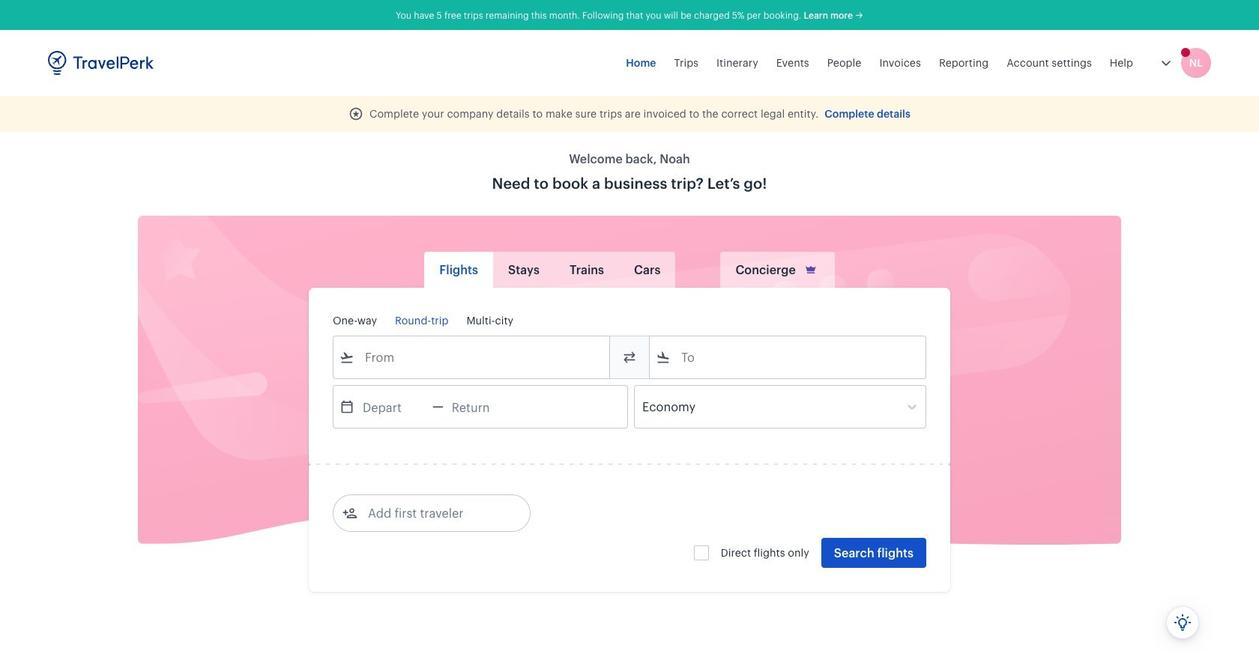 Task type: describe. For each thing, give the bounding box(es) containing it.
Depart text field
[[354, 386, 432, 428]]

To search field
[[671, 346, 906, 369]]



Task type: locate. For each thing, give the bounding box(es) containing it.
Return text field
[[444, 386, 521, 428]]

Add first traveler search field
[[357, 501, 513, 525]]

From search field
[[354, 346, 590, 369]]



